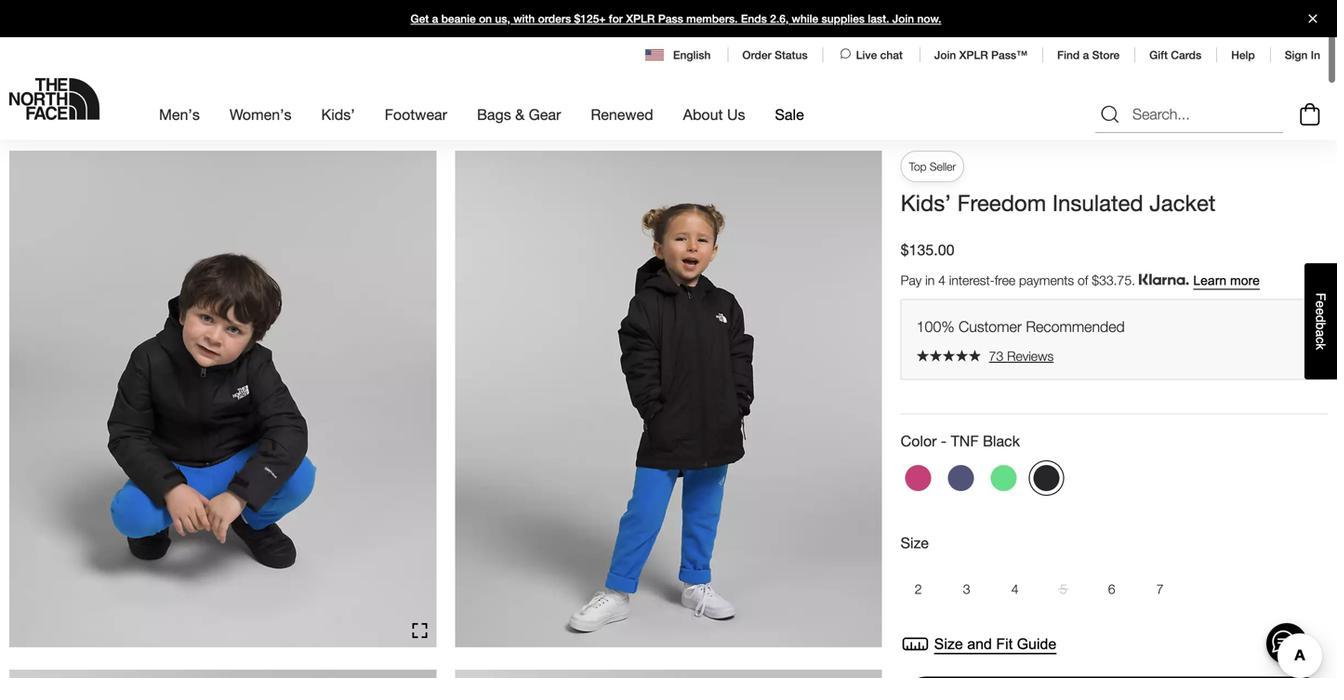 Task type: locate. For each thing, give the bounding box(es) containing it.
learn more button
[[1194, 294, 1260, 309]]

100%
[[917, 338, 955, 356]]

ends
[[741, 12, 767, 25]]

Mr. Pink Big Abstract Print radio
[[901, 481, 936, 516]]

while
[[792, 12, 819, 25]]

0 vertical spatial kids'
[[321, 106, 355, 123]]

$135.00
[[901, 261, 955, 279]]

-
[[941, 452, 947, 470]]

payments
[[1019, 293, 1074, 309]]

get a beanie on us, with orders $125+ for xplr pass members. ends 2.6, while supplies last. join now.
[[411, 12, 942, 25]]

join xplr pass™ link
[[935, 48, 1028, 61]]

gift cards link
[[1150, 48, 1202, 61]]

1 horizontal spatial a
[[1083, 48, 1090, 61]]

get
[[411, 12, 429, 25]]

0 vertical spatial a
[[432, 12, 438, 25]]

sign in
[[1285, 48, 1321, 61]]

now.
[[918, 12, 942, 25]]

join down 'now.' at the top right
[[935, 48, 956, 61]]

xplr right for
[[626, 12, 655, 25]]

get a beanie on us, with orders $125+ for xplr pass members. ends 2.6, while supplies last. join now. link
[[0, 0, 1338, 37]]

us
[[727, 106, 746, 123]]

0 horizontal spatial /
[[51, 130, 56, 145]]

2 e from the top
[[1314, 308, 1329, 315]]

kids'
[[901, 210, 951, 236]]

view cart image
[[1296, 101, 1326, 128]]

2 vertical spatial a
[[1314, 330, 1329, 337]]

home / kids' / little kids (2-7)
[[9, 130, 195, 145]]

a inside button
[[1314, 330, 1329, 337]]

1 horizontal spatial kids'
[[321, 106, 355, 123]]

find a store link
[[1058, 48, 1120, 61]]

footwear link
[[385, 89, 447, 140]]

join right last.
[[893, 12, 915, 25]]

1 horizontal spatial join
[[935, 48, 956, 61]]

help link
[[1232, 48, 1256, 61]]

renewed
[[591, 106, 654, 123]]

a right get
[[432, 12, 438, 25]]

2.6,
[[770, 12, 789, 25]]

kids' link right women's "link"
[[321, 89, 355, 140]]

k
[[1314, 344, 1329, 350]]

&
[[515, 106, 525, 123]]

sign in button
[[1285, 48, 1321, 61]]

1 vertical spatial xplr
[[960, 48, 989, 61]]

kids' down the north face home page image
[[63, 130, 91, 145]]

order status link
[[743, 48, 808, 61]]

0 horizontal spatial kids' link
[[63, 130, 91, 145]]

1 horizontal spatial xplr
[[960, 48, 989, 61]]

in
[[1311, 48, 1321, 61]]

kids' link down the north face home page image
[[63, 130, 91, 145]]

kids'
[[321, 106, 355, 123], [63, 130, 91, 145]]

/
[[51, 130, 56, 145], [99, 130, 103, 145]]

f
[[1314, 293, 1329, 301]]

men's
[[159, 106, 200, 123]]

0 horizontal spatial kids'
[[63, 130, 91, 145]]

/ right home link
[[51, 130, 56, 145]]

mr. pink big abstract print image
[[906, 486, 932, 512]]

cave blue collage shapes print image
[[948, 486, 975, 512]]

a for get
[[432, 12, 438, 25]]

members.
[[687, 12, 738, 25]]

2 horizontal spatial a
[[1314, 330, 1329, 337]]

f e e d b a c k
[[1314, 293, 1329, 350]]

seller
[[930, 180, 956, 193]]

supplies
[[822, 12, 865, 25]]

a up k
[[1314, 330, 1329, 337]]

beanie
[[441, 12, 476, 25]]

on
[[479, 12, 492, 25]]

order status
[[743, 48, 808, 61]]

73 reviews
[[989, 369, 1054, 384]]

sale
[[775, 106, 804, 123]]

0 vertical spatial join
[[893, 12, 915, 25]]

gift cards
[[1150, 48, 1202, 61]]

Cave Blue Collage Shapes Print radio
[[944, 481, 979, 516]]

of
[[1078, 293, 1089, 309]]

1 horizontal spatial kids' link
[[321, 89, 355, 140]]

$125+
[[574, 12, 606, 25]]

$33.75.
[[1092, 293, 1136, 309]]

chat
[[881, 48, 903, 61]]

e up b
[[1314, 308, 1329, 315]]

1 horizontal spatial /
[[99, 130, 103, 145]]

women's link
[[230, 89, 292, 140]]

1 vertical spatial kids'
[[63, 130, 91, 145]]

kids' freedom insulated jacket
[[901, 210, 1216, 236]]

top
[[909, 180, 927, 193]]

1 vertical spatial a
[[1083, 48, 1090, 61]]

home link
[[9, 130, 43, 145]]

us,
[[495, 12, 511, 25]]

women's
[[230, 106, 292, 123]]

for
[[609, 12, 623, 25]]

status
[[775, 48, 808, 61]]

bags
[[477, 106, 511, 123]]

0 horizontal spatial xplr
[[626, 12, 655, 25]]

a right find
[[1083, 48, 1090, 61]]

1 / from the left
[[51, 130, 56, 145]]

kids' right women's
[[321, 106, 355, 123]]

xplr left pass™
[[960, 48, 989, 61]]

1 vertical spatial join
[[935, 48, 956, 61]]

reviews
[[1007, 369, 1054, 384]]

xplr
[[626, 12, 655, 25], [960, 48, 989, 61]]

0 horizontal spatial join
[[893, 12, 915, 25]]

e up d at right
[[1314, 301, 1329, 308]]

in
[[926, 293, 935, 309]]

tnf black image
[[1034, 486, 1060, 512]]

list box
[[901, 592, 1328, 627]]

close image
[[1301, 14, 1326, 23]]

color option group
[[901, 481, 1328, 524]]

0 horizontal spatial a
[[432, 12, 438, 25]]

e
[[1314, 301, 1329, 308], [1314, 308, 1329, 315]]

free
[[995, 293, 1016, 309]]

Search search field
[[1096, 96, 1284, 133]]

order
[[743, 48, 772, 61]]

/ left little
[[99, 130, 103, 145]]

freedom
[[958, 210, 1047, 236]]

english
[[673, 48, 711, 61]]



Task type: describe. For each thing, give the bounding box(es) containing it.
pass™
[[992, 48, 1028, 61]]

little kids (2-7) link
[[111, 130, 195, 145]]

open full screen image
[[412, 644, 427, 659]]

klarna image
[[1139, 295, 1190, 306]]

color
[[901, 452, 937, 470]]

live chat button
[[838, 47, 905, 63]]

1 e from the top
[[1314, 301, 1329, 308]]

pay in 4 interest-free payments of $33.75.
[[901, 293, 1139, 309]]

the north face home page image
[[9, 78, 100, 120]]

home
[[9, 130, 43, 145]]

men's link
[[159, 89, 200, 140]]

gift
[[1150, 48, 1168, 61]]

sign
[[1285, 48, 1308, 61]]

bags & gear link
[[477, 89, 561, 140]]

tnf
[[951, 452, 979, 470]]

about
[[683, 106, 723, 123]]

join xplr pass™
[[935, 48, 1028, 61]]

insulated
[[1053, 210, 1144, 236]]

find
[[1058, 48, 1080, 61]]

english link
[[645, 47, 713, 63]]

last.
[[868, 12, 890, 25]]

orders
[[538, 12, 571, 25]]

gear
[[529, 106, 561, 123]]

with
[[514, 12, 535, 25]]

top seller
[[909, 180, 956, 193]]

d
[[1314, 315, 1329, 323]]

c
[[1314, 337, 1329, 344]]

more
[[1231, 294, 1260, 309]]

sale link
[[775, 89, 804, 140]]

black
[[983, 452, 1020, 470]]

73 reviews link
[[917, 369, 1312, 384]]

recommended
[[1026, 338, 1125, 356]]

footwear
[[385, 106, 447, 123]]

live chat
[[856, 48, 903, 61]]

interest-
[[950, 293, 995, 309]]

about us
[[683, 106, 746, 123]]

100% customer recommended
[[917, 338, 1125, 356]]

jacket
[[1150, 210, 1216, 236]]

customer
[[959, 338, 1022, 356]]

73
[[989, 369, 1004, 384]]

live
[[856, 48, 877, 61]]

7)
[[184, 130, 195, 145]]

learn
[[1194, 294, 1227, 309]]

store
[[1093, 48, 1120, 61]]

search all image
[[1099, 103, 1122, 126]]

renewed link
[[591, 89, 654, 140]]

pass
[[658, 12, 684, 25]]

TNF Black radio
[[1029, 481, 1065, 516]]

(2-
[[169, 130, 184, 145]]

join inside get a beanie on us, with orders $125+ for xplr pass members. ends 2.6, while supplies last. join now. link
[[893, 12, 915, 25]]

cards
[[1171, 48, 1202, 61]]

find a store
[[1058, 48, 1120, 61]]

b
[[1314, 323, 1329, 330]]

0 vertical spatial xplr
[[626, 12, 655, 25]]

help
[[1232, 48, 1256, 61]]

Chlorophyll Green radio
[[987, 481, 1022, 516]]

pay
[[901, 293, 922, 309]]

2 / from the left
[[99, 130, 103, 145]]

f e e d b a c k button
[[1305, 263, 1338, 380]]

4
[[939, 293, 946, 309]]

kids
[[141, 130, 165, 145]]

about us link
[[683, 89, 746, 140]]

a for find
[[1083, 48, 1090, 61]]

bags & gear
[[477, 106, 561, 123]]

chlorophyll green image
[[991, 486, 1017, 512]]



Task type: vqa. For each thing, say whether or not it's contained in the screenshot.
a in the Button
yes



